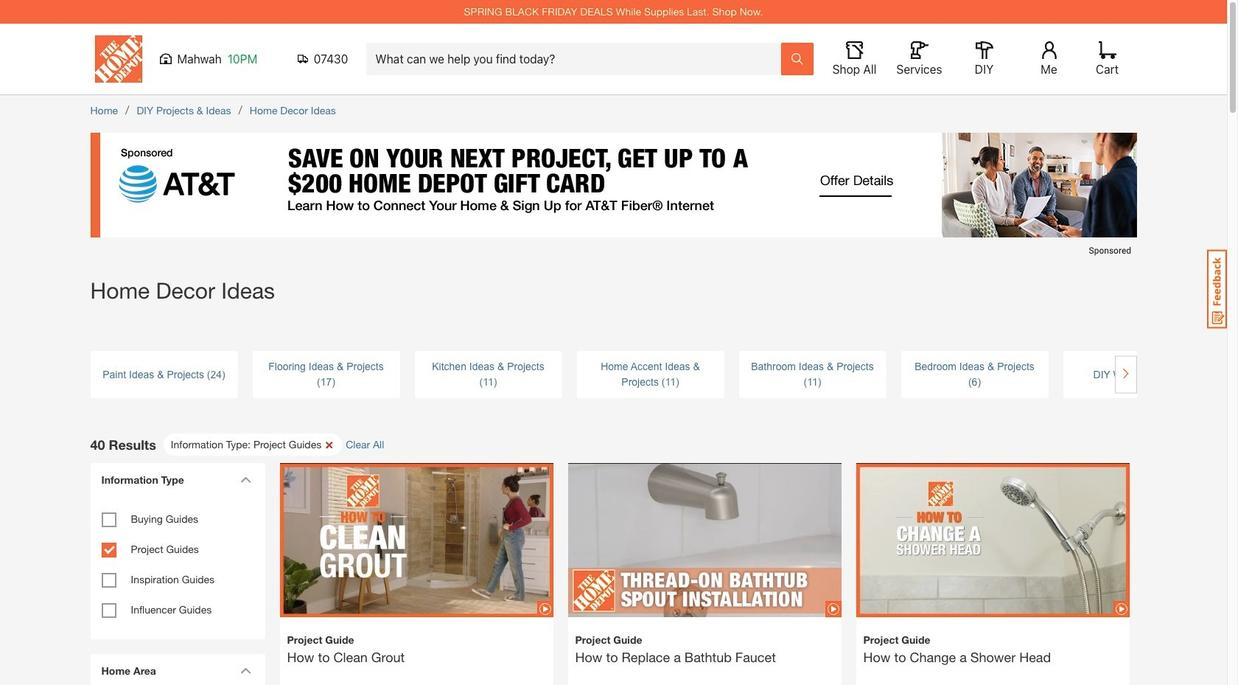 Task type: describe. For each thing, give the bounding box(es) containing it.
how to clean grout image
[[280, 438, 553, 643]]

how to replace a bathtub faucet image
[[568, 438, 842, 643]]

how to change a shower head image
[[857, 438, 1130, 643]]

2 caret icon image from the top
[[240, 667, 251, 674]]

1 caret icon image from the top
[[240, 476, 251, 483]]



Task type: vqa. For each thing, say whether or not it's contained in the screenshot.
Countertop
no



Task type: locate. For each thing, give the bounding box(es) containing it.
advertisement element
[[90, 133, 1138, 262]]

caret icon image
[[240, 476, 251, 483], [240, 667, 251, 674]]

What can we help you find today? search field
[[376, 44, 781, 74]]

the home depot logo image
[[95, 35, 142, 83]]

1 vertical spatial caret icon image
[[240, 667, 251, 674]]

feedback link image
[[1208, 249, 1228, 329]]

0 vertical spatial caret icon image
[[240, 476, 251, 483]]



